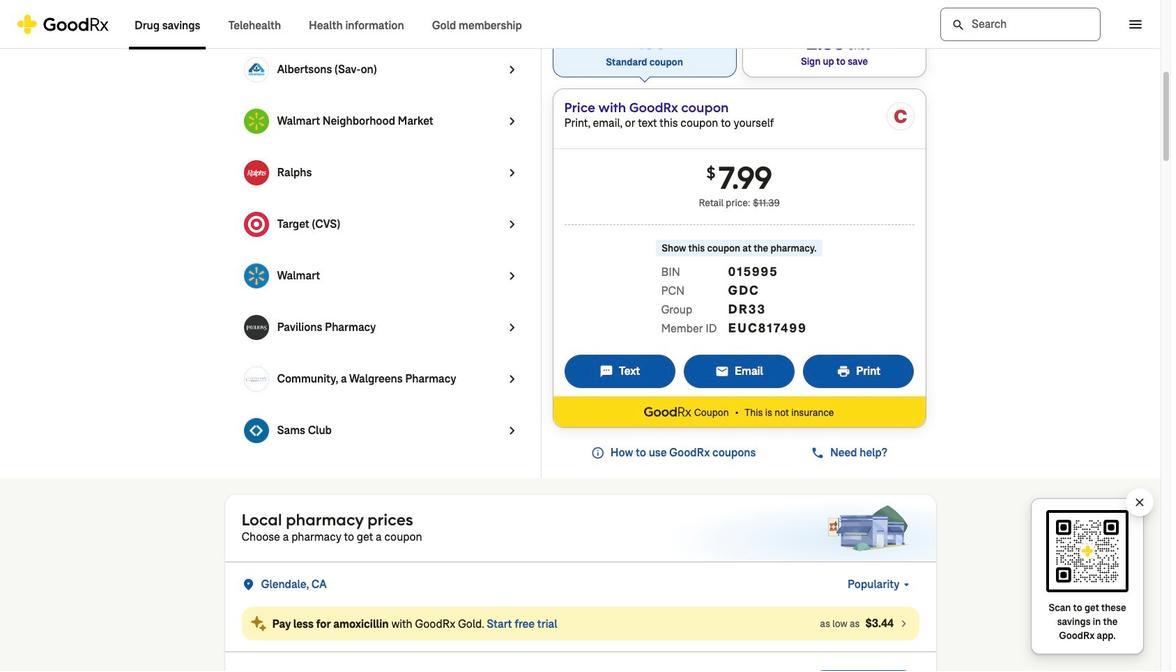 Task type: vqa. For each thing, say whether or not it's contained in the screenshot.
VERIFICATION CODE, DIGIT 0 number field
no



Task type: locate. For each thing, give the bounding box(es) containing it.
goodrx yellow cross logo image
[[17, 14, 109, 34]]

ralphs pharmacy logo image
[[244, 161, 269, 186]]

walmart pharmacy logo image
[[244, 264, 269, 289]]

Search text field
[[941, 7, 1101, 41]]

vons pharmacy pharmacy logo image
[[244, 6, 269, 31]]

None search field
[[941, 7, 1101, 41]]

dialog
[[0, 0, 1171, 671]]

list of pharmacy prices region
[[225, 495, 936, 671]]

walmart neighborhood market pharmacy logo image
[[244, 109, 269, 134]]

gold stars image image
[[250, 616, 267, 633]]



Task type: describe. For each thing, give the bounding box(es) containing it.
pavilions pharmacy pharmacy logo image
[[244, 315, 269, 340]]

goodrx word mark logo image
[[645, 406, 691, 419]]

sams club pharmacy logo image
[[244, 419, 269, 444]]

albertsons (sav-on) pharmacy logo image
[[244, 57, 269, 82]]

target (cvs) pharmacy logo image
[[244, 212, 269, 237]]

local pharmacy image
[[824, 504, 914, 554]]

community, a walgreens pharmacy pharmacy logo image
[[244, 367, 269, 392]]

logo of costco image
[[886, 102, 914, 130]]



